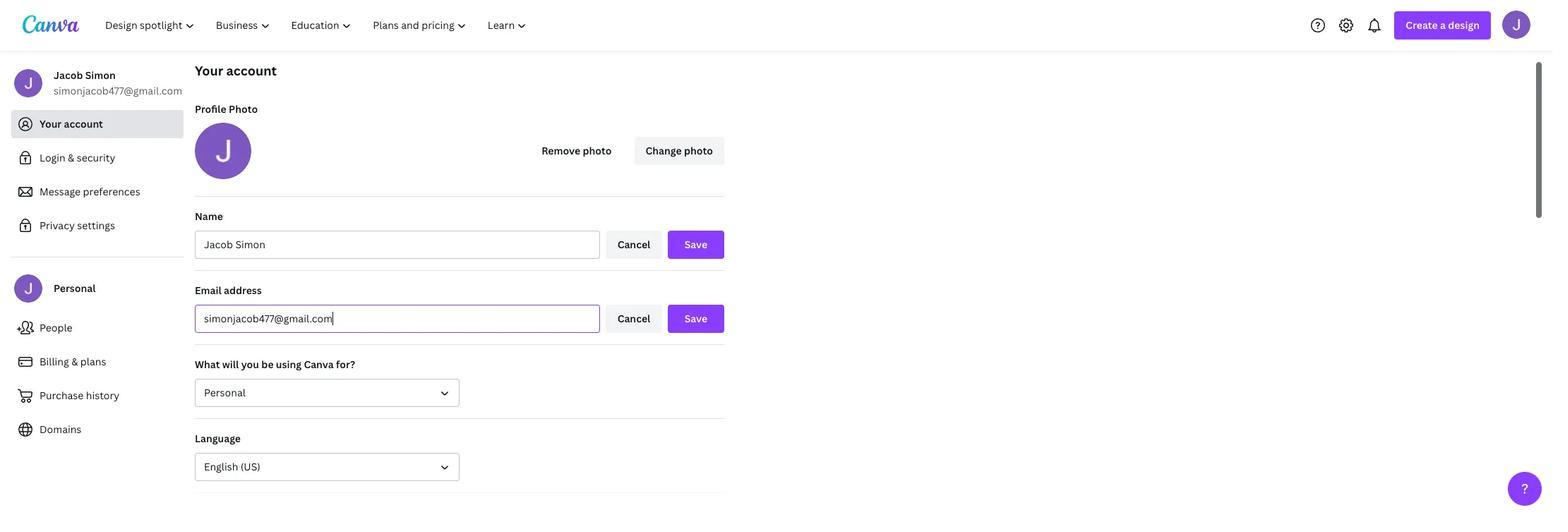 Task type: locate. For each thing, give the bounding box(es) containing it.
your up profile
[[195, 62, 223, 79]]

your account up the login & security
[[40, 117, 103, 131]]

0 horizontal spatial your
[[40, 117, 62, 131]]

login & security link
[[11, 144, 184, 172]]

message preferences
[[40, 185, 140, 198]]

1 save from the top
[[685, 238, 708, 251]]

your account
[[195, 62, 277, 79], [40, 117, 103, 131]]

personal inside button
[[204, 386, 246, 400]]

account up the photo
[[226, 62, 277, 79]]

login & security
[[40, 151, 115, 165]]

photo right change
[[684, 144, 713, 157]]

save button for email address
[[668, 305, 725, 333]]

simon
[[85, 69, 116, 82]]

photo for change photo
[[684, 144, 713, 157]]

your up login
[[40, 117, 62, 131]]

1 vertical spatial &
[[71, 355, 78, 369]]

0 vertical spatial your
[[195, 62, 223, 79]]

2 photo from the left
[[684, 144, 713, 157]]

remove
[[542, 144, 581, 157]]

for?
[[336, 358, 355, 371]]

1 vertical spatial save button
[[668, 305, 725, 333]]

0 vertical spatial save
[[685, 238, 708, 251]]

domains
[[40, 423, 81, 436]]

account
[[226, 62, 277, 79], [64, 117, 103, 131]]

(us)
[[241, 460, 260, 474]]

using
[[276, 358, 302, 371]]

account up the login & security
[[64, 117, 103, 131]]

1 vertical spatial account
[[64, 117, 103, 131]]

1 vertical spatial cancel
[[618, 312, 651, 326]]

your account up the photo
[[195, 62, 277, 79]]

domains link
[[11, 416, 184, 444]]

change
[[646, 144, 682, 157]]

cancel button for name
[[606, 231, 662, 259]]

& right login
[[68, 151, 74, 165]]

2 cancel from the top
[[618, 312, 651, 326]]

be
[[262, 358, 274, 371]]

&
[[68, 151, 74, 165], [71, 355, 78, 369]]

personal
[[54, 282, 96, 295], [204, 386, 246, 400]]

Language: English (US) button
[[195, 453, 460, 482]]

photo inside button
[[583, 144, 612, 157]]

& for login
[[68, 151, 74, 165]]

1 horizontal spatial account
[[226, 62, 277, 79]]

1 horizontal spatial your
[[195, 62, 223, 79]]

0 vertical spatial &
[[68, 151, 74, 165]]

0 vertical spatial cancel
[[618, 238, 651, 251]]

personal down will
[[204, 386, 246, 400]]

english
[[204, 460, 238, 474]]

remove photo
[[542, 144, 612, 157]]

history
[[86, 389, 120, 403]]

cancel
[[618, 238, 651, 251], [618, 312, 651, 326]]

2 save button from the top
[[668, 305, 725, 333]]

Personal button
[[195, 379, 460, 407]]

change photo
[[646, 144, 713, 157]]

save button
[[668, 231, 725, 259], [668, 305, 725, 333]]

you
[[241, 358, 259, 371]]

0 vertical spatial save button
[[668, 231, 725, 259]]

settings
[[77, 219, 115, 232]]

0 horizontal spatial photo
[[583, 144, 612, 157]]

purchase history link
[[11, 382, 184, 410]]

cancel for email address
[[618, 312, 651, 326]]

& left 'plans'
[[71, 355, 78, 369]]

1 cancel from the top
[[618, 238, 651, 251]]

your
[[195, 62, 223, 79], [40, 117, 62, 131]]

personal up 'people'
[[54, 282, 96, 295]]

0 vertical spatial account
[[226, 62, 277, 79]]

cancel button
[[606, 231, 662, 259], [606, 305, 662, 333]]

top level navigation element
[[96, 11, 539, 40]]

1 vertical spatial your account
[[40, 117, 103, 131]]

1 photo from the left
[[583, 144, 612, 157]]

0 vertical spatial personal
[[54, 282, 96, 295]]

1 horizontal spatial personal
[[204, 386, 246, 400]]

2 save from the top
[[685, 312, 708, 326]]

1 save button from the top
[[668, 231, 725, 259]]

2 cancel button from the top
[[606, 305, 662, 333]]

profile photo
[[195, 102, 258, 116]]

1 vertical spatial cancel button
[[606, 305, 662, 333]]

1 vertical spatial save
[[685, 312, 708, 326]]

photo inside button
[[684, 144, 713, 157]]

canva
[[304, 358, 334, 371]]

photo
[[583, 144, 612, 157], [684, 144, 713, 157]]

simonjacob477@gmail.com
[[54, 84, 182, 97]]

english (us)
[[204, 460, 260, 474]]

1 cancel button from the top
[[606, 231, 662, 259]]

1 horizontal spatial your account
[[195, 62, 277, 79]]

billing & plans
[[40, 355, 106, 369]]

your account link
[[11, 110, 184, 138]]

photo right remove
[[583, 144, 612, 157]]

privacy settings link
[[11, 212, 184, 240]]

save
[[685, 238, 708, 251], [685, 312, 708, 326]]

1 horizontal spatial photo
[[684, 144, 713, 157]]

login
[[40, 151, 65, 165]]

0 vertical spatial cancel button
[[606, 231, 662, 259]]

1 vertical spatial personal
[[204, 386, 246, 400]]



Task type: describe. For each thing, give the bounding box(es) containing it.
name
[[195, 210, 223, 223]]

people
[[40, 321, 72, 335]]

create a design
[[1406, 18, 1480, 32]]

jacob simon image
[[1503, 10, 1531, 38]]

what
[[195, 358, 220, 371]]

privacy settings
[[40, 219, 115, 232]]

create a design button
[[1395, 11, 1492, 40]]

save for email address
[[685, 312, 708, 326]]

save for name
[[685, 238, 708, 251]]

& for billing
[[71, 355, 78, 369]]

save button for name
[[668, 231, 725, 259]]

cancel button for email address
[[606, 305, 662, 333]]

message
[[40, 185, 81, 198]]

jacob
[[54, 69, 83, 82]]

photo
[[229, 102, 258, 116]]

cancel for name
[[618, 238, 651, 251]]

a
[[1441, 18, 1446, 32]]

Name text field
[[204, 232, 591, 258]]

profile
[[195, 102, 226, 116]]

will
[[222, 358, 239, 371]]

Email address text field
[[204, 306, 591, 333]]

1 vertical spatial your
[[40, 117, 62, 131]]

billing & plans link
[[11, 348, 184, 376]]

purchase history
[[40, 389, 120, 403]]

language
[[195, 432, 241, 446]]

people link
[[11, 314, 184, 343]]

0 vertical spatial your account
[[195, 62, 277, 79]]

0 horizontal spatial personal
[[54, 282, 96, 295]]

address
[[224, 284, 262, 297]]

photo for remove photo
[[583, 144, 612, 157]]

jacob simon simonjacob477@gmail.com
[[54, 69, 182, 97]]

plans
[[80, 355, 106, 369]]

change photo button
[[635, 137, 725, 165]]

remove photo button
[[531, 137, 623, 165]]

purchase
[[40, 389, 84, 403]]

0 horizontal spatial account
[[64, 117, 103, 131]]

design
[[1449, 18, 1480, 32]]

0 horizontal spatial your account
[[40, 117, 103, 131]]

message preferences link
[[11, 178, 184, 206]]

what will you be using canva for?
[[195, 358, 355, 371]]

preferences
[[83, 185, 140, 198]]

email address
[[195, 284, 262, 297]]

create
[[1406, 18, 1438, 32]]

security
[[77, 151, 115, 165]]

email
[[195, 284, 222, 297]]

privacy
[[40, 219, 75, 232]]

billing
[[40, 355, 69, 369]]



Task type: vqa. For each thing, say whether or not it's contained in the screenshot.
& corresponding to Login
yes



